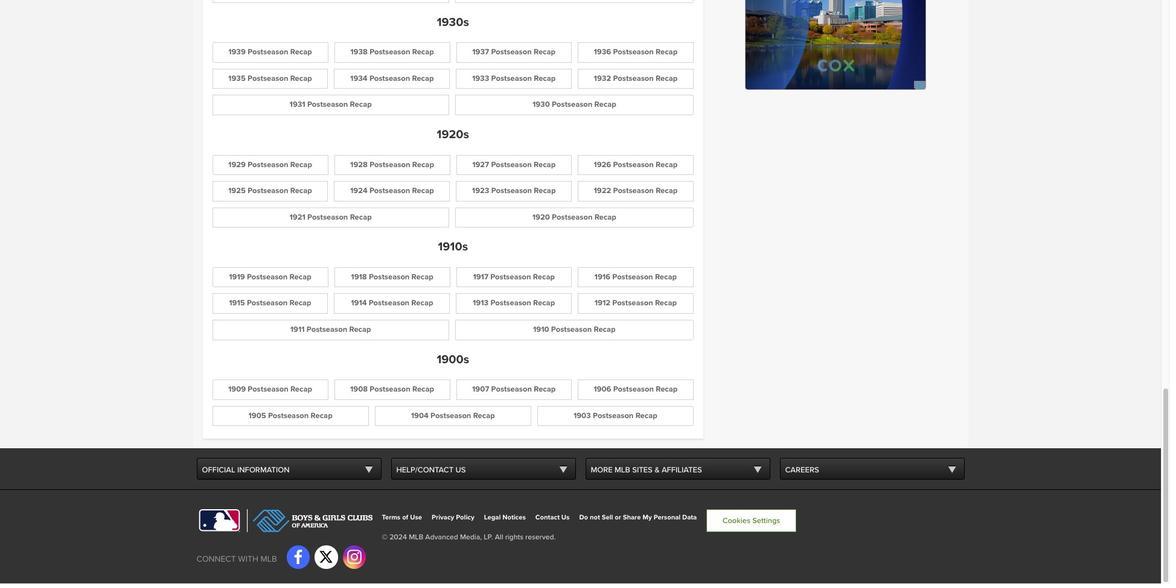 Task type: vqa. For each thing, say whether or not it's contained in the screenshot.
The 'Guardians' image
no



Task type: describe. For each thing, give the bounding box(es) containing it.
recap for 1938 postseason recap
[[412, 47, 434, 57]]

1922 postseason recap
[[594, 186, 678, 196]]

with
[[238, 554, 258, 564]]

1933 postseason recap
[[472, 74, 556, 83]]

1904
[[411, 411, 428, 421]]

settings
[[752, 516, 780, 526]]

postseason for 1928
[[370, 160, 410, 169]]

1932
[[594, 74, 611, 83]]

1906 postseason recap
[[594, 385, 678, 394]]

postseason for 1934
[[369, 74, 410, 83]]

1927
[[472, 160, 489, 169]]

postseason for 1915
[[247, 299, 288, 308]]

recap for 1918 postseason recap
[[412, 272, 433, 282]]

1928 postseason recap
[[350, 160, 434, 169]]

help/contact us
[[396, 466, 466, 475]]

1918 postseason recap link
[[331, 264, 453, 291]]

1928
[[350, 160, 368, 169]]

1939 postseason recap
[[228, 47, 312, 57]]

1905
[[248, 411, 266, 421]]

1904 postseason recap link
[[372, 403, 534, 429]]

boys and girls club of america image
[[247, 510, 372, 532]]

1907 postseason recap
[[472, 385, 556, 394]]

1912 postseason recap button
[[578, 294, 694, 314]]

1921
[[289, 212, 305, 222]]

postseason for 1922
[[613, 186, 654, 196]]

1932 postseason recap link
[[575, 66, 697, 92]]

terms
[[382, 514, 400, 522]]

1931
[[290, 100, 305, 109]]

postseason for 1906
[[613, 385, 654, 394]]

1 group from the top
[[209, 0, 697, 6]]

1921 postseason recap button
[[212, 207, 449, 228]]

1917 postseason recap button
[[456, 267, 572, 288]]

recap for 1921 postseason recap
[[350, 212, 372, 222]]

1916 postseason recap
[[594, 272, 677, 282]]

1909 postseason recap button
[[212, 380, 328, 400]]

mlb.com image
[[197, 510, 242, 533]]

postseason for 1912
[[612, 299, 653, 308]]

1919
[[229, 272, 245, 282]]

1920 postseason recap button
[[455, 207, 694, 228]]

1915 postseason recap link
[[209, 291, 331, 317]]

recap for 1912 postseason recap
[[655, 299, 677, 308]]

1908 postseason recap link
[[331, 377, 453, 403]]

information
[[237, 466, 289, 475]]

1939 postseason recap link
[[209, 39, 331, 66]]

1927 postseason recap
[[472, 160, 556, 169]]

1936 postseason recap
[[594, 47, 677, 57]]

postseason for 1919
[[247, 272, 288, 282]]

rights
[[505, 533, 523, 542]]

1908 postseason recap button
[[334, 380, 450, 400]]

x image
[[319, 550, 333, 565]]

1926
[[594, 160, 611, 169]]

recap for 1927 postseason recap
[[534, 160, 556, 169]]

1917 postseason recap
[[473, 272, 555, 282]]

1917
[[473, 272, 488, 282]]

postseason for 1927
[[491, 160, 532, 169]]

affiliates
[[662, 466, 702, 475]]

1913 postseason recap link
[[453, 291, 575, 317]]

1938 postseason recap button
[[334, 42, 450, 63]]

1920
[[532, 212, 550, 222]]

my
[[643, 514, 652, 522]]

1925 postseason recap button
[[212, 181, 328, 201]]

recap for 1939 postseason recap
[[290, 47, 312, 57]]

1920s
[[437, 127, 469, 142]]

facebook image
[[291, 550, 305, 565]]

1935 postseason recap button
[[212, 69, 328, 89]]

careers button
[[780, 458, 964, 480]]

group containing 1939 postseason recap
[[209, 39, 697, 118]]

postseason for 1929
[[248, 160, 288, 169]]

official information button
[[197, 458, 381, 480]]

1908 postseason recap
[[350, 385, 434, 394]]

1921 postseason recap
[[289, 212, 372, 222]]

recap for 1916 postseason recap
[[655, 272, 677, 282]]

postseason for 1935
[[248, 74, 288, 83]]

1924 postseason recap link
[[331, 178, 453, 204]]

connect with mlb
[[197, 554, 277, 564]]

1923 postseason recap link
[[453, 178, 575, 204]]

recap for 1924 postseason recap
[[412, 186, 434, 196]]

postseason for 1914
[[369, 299, 409, 308]]

careers
[[785, 466, 819, 475]]

postseason for 1925
[[248, 186, 288, 196]]

1925
[[228, 186, 246, 196]]

cookies
[[723, 516, 750, 526]]

1905 postseason recap
[[248, 411, 332, 421]]

1913 postseason recap
[[473, 299, 555, 308]]

1930 postseason recap link
[[452, 92, 697, 118]]

1903 postseason recap link
[[534, 403, 697, 429]]

legal notices
[[484, 514, 526, 522]]

©
[[382, 533, 388, 542]]

1935 postseason recap link
[[209, 66, 331, 92]]

postseason for 1908
[[370, 385, 410, 394]]

postseason for 1910
[[551, 325, 592, 334]]

postseason for 1913
[[491, 299, 531, 308]]

recap for 1933 postseason recap
[[534, 74, 556, 83]]

1931 postseason recap button
[[212, 95, 449, 115]]

postseason for 1933
[[491, 74, 532, 83]]

postseason for 1917
[[490, 272, 531, 282]]

postseason for 1918
[[369, 272, 410, 282]]

us
[[455, 466, 466, 475]]

1930 postseason recap button
[[455, 95, 694, 115]]

cookies settings button
[[706, 510, 796, 533]]

postseason for 1936
[[613, 47, 654, 57]]

1914
[[351, 299, 367, 308]]

1933
[[472, 74, 489, 83]]

1903
[[573, 411, 591, 421]]

recap for 1926 postseason recap
[[656, 160, 678, 169]]

1939 postseason recap button
[[212, 42, 328, 63]]

1904 postseason recap button
[[375, 406, 531, 426]]

1911 postseason recap link
[[209, 317, 452, 343]]

share
[[623, 514, 641, 522]]

recap for 1923 postseason recap
[[534, 186, 556, 196]]

1914 postseason recap link
[[331, 291, 453, 317]]

legal notices link
[[484, 514, 526, 522]]

1939
[[228, 47, 246, 57]]

more mlb sites & affiliates button
[[585, 458, 770, 480]]

1926 postseason recap link
[[575, 152, 697, 178]]



Task type: locate. For each thing, give the bounding box(es) containing it.
postseason up 1915 postseason recap
[[247, 272, 288, 282]]

1905 postseason recap link
[[209, 403, 372, 429]]

postseason right 1931
[[307, 100, 348, 109]]

1924
[[350, 186, 367, 196]]

postseason for 1905
[[268, 411, 309, 421]]

© 2024 mlb advanced media, lp. all rights reserved.
[[382, 533, 556, 542]]

official information
[[202, 466, 289, 475]]

postseason right 1920
[[552, 212, 592, 222]]

postseason right 1910
[[551, 325, 592, 334]]

1934 postseason recap
[[350, 74, 434, 83]]

recap for 1936 postseason recap
[[656, 47, 677, 57]]

recap up 1904
[[412, 385, 434, 394]]

recap for 1932 postseason recap
[[656, 74, 678, 83]]

postseason down 1918 postseason recap button
[[369, 299, 409, 308]]

1918 postseason recap button
[[334, 267, 450, 288]]

postseason down 1929 postseason recap 'button'
[[248, 186, 288, 196]]

0 horizontal spatial mlb
[[261, 554, 277, 564]]

recap up 1935 postseason recap
[[290, 47, 312, 57]]

1917 postseason recap link
[[453, 264, 575, 291]]

recap for 1906 postseason recap
[[656, 385, 678, 394]]

recap down 1928 postseason recap link at the top left of page
[[412, 186, 434, 196]]

1 horizontal spatial mlb
[[409, 533, 423, 542]]

do
[[579, 514, 588, 522]]

1911 postseason recap button
[[212, 320, 449, 340]]

postseason up the 1923 postseason recap
[[491, 160, 532, 169]]

recap for 1937 postseason recap
[[534, 47, 556, 57]]

postseason up 1914 postseason recap
[[369, 272, 410, 282]]

1933 postseason recap button
[[456, 69, 572, 89]]

privacy
[[432, 514, 454, 522]]

1910
[[533, 325, 549, 334]]

recap for 1905 postseason recap
[[311, 411, 332, 421]]

1918
[[351, 272, 367, 282]]

mlb for © 2024 mlb advanced media, lp. all rights reserved.
[[409, 533, 423, 542]]

postseason inside "link"
[[307, 100, 348, 109]]

1934 postseason recap button
[[334, 69, 450, 89]]

1908
[[350, 385, 368, 394]]

sites
[[632, 466, 653, 475]]

postseason for 1930
[[552, 100, 592, 109]]

recap for 1907 postseason recap
[[534, 385, 556, 394]]

postseason up the 1932 postseason recap
[[613, 47, 654, 57]]

postseason right 1930
[[552, 100, 592, 109]]

postseason up '1934 postseason recap'
[[370, 47, 410, 57]]

or
[[615, 514, 621, 522]]

recap up '1934 postseason recap'
[[412, 47, 434, 57]]

1916 postseason recap button
[[578, 267, 694, 288]]

group containing 1929 postseason recap
[[209, 152, 697, 231]]

notices
[[502, 514, 526, 522]]

1925 postseason recap
[[228, 186, 312, 196]]

sell
[[602, 514, 613, 522]]

postseason down 1917 postseason recap link
[[491, 299, 531, 308]]

0 vertical spatial mlb
[[615, 466, 630, 475]]

postseason for 1923
[[491, 186, 532, 196]]

privacy policy
[[432, 514, 474, 522]]

postseason down the 1936 postseason recap button at top
[[613, 74, 654, 83]]

1912 postseason recap link
[[575, 291, 697, 317]]

postseason up 1925 postseason recap
[[248, 160, 288, 169]]

recap down 1922
[[594, 212, 616, 222]]

recap for 1934 postseason recap
[[412, 74, 434, 83]]

recap down 1909 postseason recap link
[[311, 411, 332, 421]]

1919 postseason recap button
[[212, 267, 328, 288]]

recap up the 1923 postseason recap
[[534, 160, 556, 169]]

recap for 1911 postseason recap
[[349, 325, 371, 334]]

1913
[[473, 299, 489, 308]]

&
[[655, 466, 660, 475]]

group containing 1919 postseason recap
[[209, 264, 697, 343]]

postseason down 1916 postseason recap link
[[612, 299, 653, 308]]

postseason right 1905
[[268, 411, 309, 421]]

recap up 1914 postseason recap
[[412, 272, 433, 282]]

recap left 1906
[[534, 385, 556, 394]]

mlb inside dropdown button
[[615, 466, 630, 475]]

postseason for 1931
[[307, 100, 348, 109]]

recap for 1925 postseason recap
[[290, 186, 312, 196]]

recap down the 1936 postseason recap button at top
[[656, 74, 678, 83]]

recap down 1906 postseason recap link
[[635, 411, 657, 421]]

recap up 1915 postseason recap
[[290, 272, 311, 282]]

mlb right 2024
[[409, 533, 423, 542]]

recap for 1909 postseason recap
[[290, 385, 312, 394]]

1919 postseason recap link
[[209, 264, 331, 291]]

recap up 1912 postseason recap
[[655, 272, 677, 282]]

recap down 1926 postseason recap button
[[656, 186, 678, 196]]

recap up 1920
[[534, 186, 556, 196]]

postseason up 1933 postseason recap
[[491, 47, 532, 57]]

postseason right the '1921'
[[307, 212, 348, 222]]

1910 postseason recap button
[[455, 320, 694, 340]]

1929 postseason recap link
[[209, 152, 331, 178]]

recap inside "link"
[[411, 299, 433, 308]]

postseason right 1908
[[370, 385, 410, 394]]

1927 postseason recap link
[[453, 152, 575, 178]]

postseason right 1904
[[430, 411, 471, 421]]

1920 postseason recap link
[[452, 204, 697, 231]]

postseason up 1924 postseason recap in the top of the page
[[370, 160, 410, 169]]

recap up 1911
[[290, 299, 311, 308]]

recap for 1908 postseason recap
[[412, 385, 434, 394]]

recap down 1932
[[594, 100, 616, 109]]

recap for 1904 postseason recap
[[473, 411, 495, 421]]

more
[[591, 466, 613, 475]]

recap for 1920 postseason recap
[[594, 212, 616, 222]]

postseason for 1932
[[613, 74, 654, 83]]

postseason up 1913 postseason recap
[[490, 272, 531, 282]]

postseason for 1924
[[369, 186, 410, 196]]

1929 postseason recap button
[[212, 155, 328, 175]]

1937 postseason recap button
[[456, 42, 572, 63]]

postseason down the 1927 postseason recap button
[[491, 186, 532, 196]]

1903 postseason recap
[[573, 411, 657, 421]]

recap up 1925 postseason recap
[[290, 160, 312, 169]]

postseason for 1937
[[491, 47, 532, 57]]

1 vertical spatial mlb
[[409, 533, 423, 542]]

3 group from the top
[[209, 152, 697, 231]]

advertisement element
[[745, 0, 926, 90]]

lp.
[[484, 533, 493, 542]]

recap for 1935 postseason recap
[[290, 74, 312, 83]]

1919 postseason recap
[[229, 272, 311, 282]]

1927 postseason recap button
[[456, 155, 572, 175]]

not
[[590, 514, 600, 522]]

1929 postseason recap
[[228, 160, 312, 169]]

postseason for 1920
[[552, 212, 592, 222]]

postseason for 1921
[[307, 212, 348, 222]]

1923
[[472, 186, 489, 196]]

recap for 1930 postseason recap
[[594, 100, 616, 109]]

do not sell or share my personal data link
[[579, 514, 697, 522]]

1910 postseason recap link
[[452, 317, 697, 343]]

recap for 1917 postseason recap
[[533, 272, 555, 282]]

recap down 1924
[[350, 212, 372, 222]]

instagram image
[[347, 550, 361, 565]]

contact us link
[[535, 514, 570, 522]]

recap up 1933 postseason recap
[[534, 47, 556, 57]]

postseason up 1922 postseason recap
[[613, 160, 654, 169]]

recap up 1913 postseason recap
[[533, 272, 555, 282]]

recap for 1914 postseason recap
[[411, 299, 433, 308]]

postseason down 1919 postseason recap button
[[247, 299, 288, 308]]

1932 postseason recap button
[[578, 69, 694, 89]]

recap up 1922 postseason recap
[[656, 160, 678, 169]]

postseason for 1904
[[430, 411, 471, 421]]

postseason down 1906
[[593, 411, 634, 421]]

recap for 1915 postseason recap
[[290, 299, 311, 308]]

recap for 1922 postseason recap
[[656, 186, 678, 196]]

recap for 1919 postseason recap
[[290, 272, 311, 282]]

more mlb sites & affiliates
[[591, 466, 702, 475]]

recap down 1918 postseason recap button
[[411, 299, 433, 308]]

1915 postseason recap button
[[212, 294, 328, 314]]

recap up 1931
[[290, 74, 312, 83]]

all
[[495, 533, 503, 542]]

1934
[[350, 74, 367, 83]]

1935 postseason recap
[[228, 74, 312, 83]]

1914 postseason recap button
[[334, 294, 450, 314]]

recap up 1910
[[533, 299, 555, 308]]

postseason up 1905
[[248, 385, 288, 394]]

postseason for 1916
[[612, 272, 653, 282]]

recap down 1938 postseason recap button
[[412, 74, 434, 83]]

1928 postseason recap link
[[331, 152, 453, 178]]

mlb left the sites
[[615, 466, 630, 475]]

2 group from the top
[[209, 39, 697, 118]]

postseason for 1903
[[593, 411, 634, 421]]

recap for 1903 postseason recap
[[635, 411, 657, 421]]

postseason right 1906
[[613, 385, 654, 394]]

recap for 1931 postseason recap
[[350, 100, 372, 109]]

recap down 1907
[[473, 411, 495, 421]]

recap down 1914
[[349, 325, 371, 334]]

1909 postseason recap link
[[209, 377, 331, 403]]

1923 postseason recap button
[[456, 181, 572, 201]]

1906 postseason recap button
[[578, 380, 694, 400]]

recap up the '1921'
[[290, 186, 312, 196]]

postseason down the 1937 postseason recap button
[[491, 74, 532, 83]]

5 group from the top
[[209, 377, 697, 429]]

recap up the 1932 postseason recap
[[656, 47, 677, 57]]

recap up 1930
[[534, 74, 556, 83]]

2 vertical spatial mlb
[[261, 554, 277, 564]]

recap down 1912
[[594, 325, 616, 334]]

postseason inside "link"
[[369, 299, 409, 308]]

postseason up 1912 postseason recap
[[612, 272, 653, 282]]

group
[[209, 0, 697, 6], [209, 39, 697, 118], [209, 152, 697, 231], [209, 264, 697, 343], [209, 377, 697, 429]]

1938
[[350, 47, 368, 57]]

1907
[[472, 385, 489, 394]]

privacy policy link
[[432, 514, 474, 522]]

1910s
[[438, 240, 468, 254]]

mlb
[[615, 466, 630, 475], [409, 533, 423, 542], [261, 554, 277, 564]]

contact
[[535, 514, 560, 522]]

recap down 1916 postseason recap link
[[655, 299, 677, 308]]

recap up 1903 postseason recap
[[656, 385, 678, 394]]

recap for 1928 postseason recap
[[412, 160, 434, 169]]

mlb for connect with mlb
[[261, 554, 277, 564]]

group containing 1909 postseason recap
[[209, 377, 697, 429]]

1906
[[594, 385, 611, 394]]

postseason up 1935 postseason recap
[[248, 47, 288, 57]]

mlb right with at the bottom of the page
[[261, 554, 277, 564]]

1925 postseason recap link
[[209, 178, 331, 204]]

1934 postseason recap link
[[331, 66, 453, 92]]

postseason right 1911
[[307, 325, 347, 334]]

recap up 1905 postseason recap on the left of the page
[[290, 385, 312, 394]]

1909 postseason recap
[[228, 385, 312, 394]]

postseason down 1928 postseason recap link at the top left of page
[[369, 186, 410, 196]]

official
[[202, 466, 235, 475]]

recap for 1910 postseason recap
[[594, 325, 616, 334]]

recap up 1924 postseason recap in the top of the page
[[412, 160, 434, 169]]

postseason for 1939
[[248, 47, 288, 57]]

postseason down 1926 postseason recap button
[[613, 186, 654, 196]]

2 horizontal spatial mlb
[[615, 466, 630, 475]]

postseason for 1911
[[307, 325, 347, 334]]

2024
[[389, 533, 407, 542]]

1914 postseason recap
[[351, 299, 433, 308]]

recap for 1913 postseason recap
[[533, 299, 555, 308]]

4 group from the top
[[209, 264, 697, 343]]

recap for 1929 postseason recap
[[290, 160, 312, 169]]

postseason for 1907
[[491, 385, 532, 394]]

recap down 1934
[[350, 100, 372, 109]]

postseason right 1907
[[491, 385, 532, 394]]

1935
[[228, 74, 246, 83]]

postseason down 1939 postseason recap link
[[248, 74, 288, 83]]

recap inside "link"
[[350, 100, 372, 109]]

postseason for 1926
[[613, 160, 654, 169]]

postseason for 1909
[[248, 385, 288, 394]]

postseason down 1938 postseason recap button
[[369, 74, 410, 83]]

postseason for 1938
[[370, 47, 410, 57]]

advanced
[[425, 533, 458, 542]]

1918 postseason recap
[[351, 272, 433, 282]]



